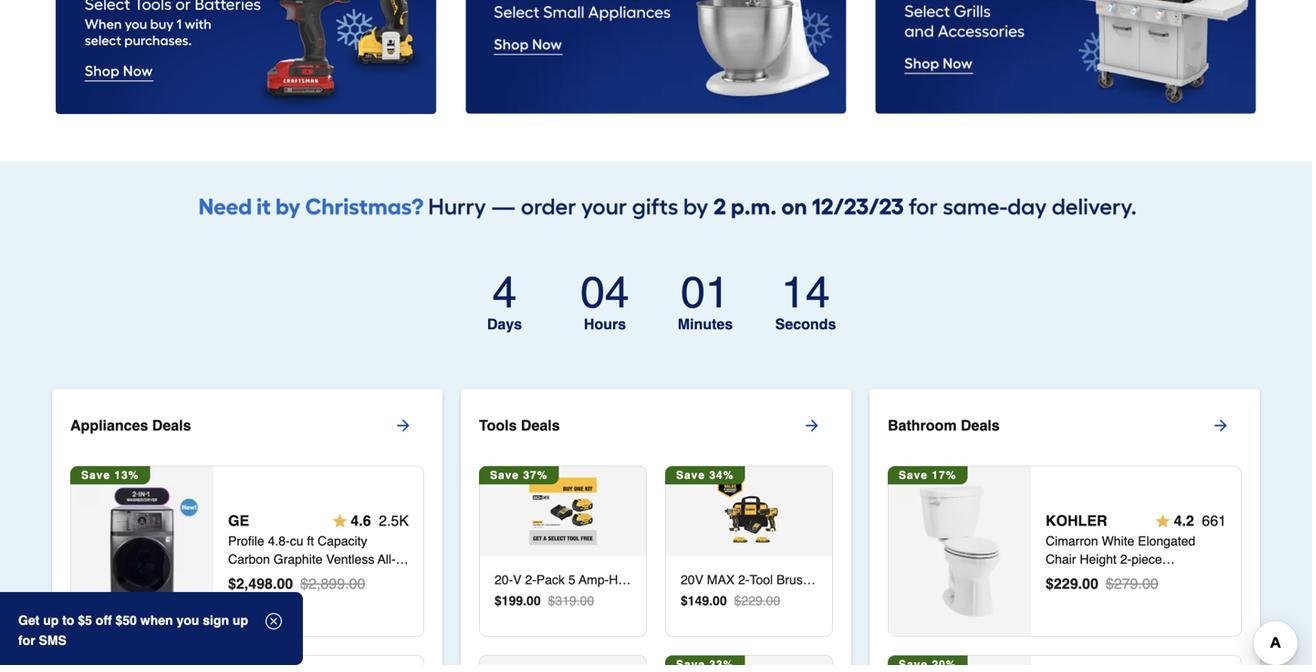 Task type: locate. For each thing, give the bounding box(es) containing it.
$5
[[78, 613, 92, 628]]

save
[[81, 469, 110, 482], [490, 469, 519, 482], [676, 469, 705, 482], [899, 469, 928, 482]]

4.8-
[[268, 534, 290, 548]]

13%
[[114, 469, 139, 482]]

3 deals from the left
[[961, 417, 1000, 434]]

00 down 'graphite'
[[277, 575, 293, 592]]

. right one
[[273, 575, 277, 592]]

watersense
[[1046, 570, 1115, 585]]

2 save from the left
[[490, 469, 519, 482]]

2 arrow right image from the left
[[803, 416, 821, 435]]

$ for 199
[[495, 594, 502, 608]]

1 up from the left
[[43, 613, 59, 628]]

combo
[[352, 570, 393, 585]]

save 34%
[[676, 469, 734, 482]]

. for 199
[[523, 594, 526, 608]]

deals inside bathroom deals link
[[961, 417, 1000, 434]]

1 horizontal spatial arrow right image
[[803, 416, 821, 435]]

1 deals from the left
[[152, 417, 191, 434]]

1 horizontal spatial tools image
[[715, 478, 783, 545]]

when
[[140, 613, 173, 628]]

. right in
[[1078, 575, 1082, 592]]

$ for 149
[[681, 594, 688, 608]]

$50
[[115, 613, 137, 628]]

1 horizontal spatial rating filled image
[[1156, 514, 1170, 528]]

00 right 199
[[526, 594, 541, 608]]

.
[[273, 575, 277, 592], [1078, 575, 1082, 592], [523, 594, 526, 608], [709, 594, 713, 608]]

3 save from the left
[[676, 469, 705, 482]]

0 horizontal spatial arrow right image
[[394, 416, 412, 435]]

4 days
[[487, 267, 522, 333]]

arrow right image
[[394, 416, 412, 435], [803, 416, 821, 435], [1212, 416, 1230, 435]]

deals right tools
[[521, 417, 560, 434]]

229
[[1054, 575, 1078, 592]]

appliances image
[[77, 486, 208, 617]]

hours
[[584, 316, 626, 333]]

height
[[1080, 552, 1117, 567]]

00 right 229
[[1082, 575, 1098, 592]]

save left 34%
[[676, 469, 705, 482]]

up right 'sign'
[[233, 613, 248, 628]]

arrow right image inside bathroom deals link
[[1212, 416, 1230, 435]]

arrow right image for kohler
[[1212, 416, 1230, 435]]

$ left one
[[228, 575, 236, 592]]

. left $229.00
[[709, 594, 713, 608]]

$ 2,498 . 00 $2,899.00
[[228, 575, 365, 592]]

deals right appliances
[[152, 417, 191, 434]]

00 for 2,498
[[277, 575, 293, 592]]

1 save from the left
[[81, 469, 110, 482]]

4.6 2.5k
[[351, 512, 409, 529]]

2 horizontal spatial deals
[[961, 417, 1000, 434]]

4.6
[[351, 512, 371, 529]]

$ left in
[[1046, 575, 1054, 592]]

up left to
[[43, 613, 59, 628]]

washer/dryer
[[270, 570, 348, 585]]

sign
[[203, 613, 229, 628]]

rating filled image
[[332, 514, 347, 528], [1156, 514, 1170, 528]]

up to 30 percent off select grills and accessories. image
[[876, 0, 1256, 114]]

save for save 34%
[[676, 469, 705, 482]]

$ for 2,498
[[228, 575, 236, 592]]

0 horizontal spatial deals
[[152, 417, 191, 434]]

ventless
[[326, 552, 374, 567]]

$229.00
[[734, 594, 780, 608]]

rating filled image up elongated
[[1156, 514, 1170, 528]]

37%
[[523, 469, 548, 482]]

$
[[228, 575, 236, 592], [1046, 575, 1054, 592], [495, 594, 502, 608], [681, 594, 688, 608]]

2 tools image from the left
[[715, 478, 783, 545]]

gpf
[[1163, 589, 1189, 603]]

14
[[781, 267, 830, 317]]

1 rating filled image from the left
[[332, 514, 347, 528]]

$ left $229.00
[[681, 594, 688, 608]]

1 arrow right image from the left
[[394, 416, 412, 435]]

save left 37%
[[490, 469, 519, 482]]

4.2 661
[[1174, 512, 1226, 529]]

save left 17%
[[899, 469, 928, 482]]

2 deals from the left
[[521, 417, 560, 434]]

up to 35 percent off select small appliances. image
[[466, 0, 846, 114]]

deals inside the appliances deals link
[[152, 417, 191, 434]]

energy
[[228, 589, 282, 603]]

17%
[[932, 469, 957, 482]]

arrow right image inside the appliances deals link
[[394, 416, 412, 435]]

tools image up $229.00
[[715, 478, 783, 545]]

00 for 229
[[1082, 575, 1098, 592]]

$ left $319.00 at the bottom of the page
[[495, 594, 502, 608]]

1 horizontal spatial up
[[233, 613, 248, 628]]

0 horizontal spatial tools image
[[529, 478, 597, 545]]

. for 149
[[709, 594, 713, 608]]

timer
[[452, 267, 860, 342]]

0 horizontal spatial up
[[43, 613, 59, 628]]

save left 13%
[[81, 469, 110, 482]]

up
[[43, 613, 59, 628], [233, 613, 248, 628]]

rating filled image up capacity
[[332, 514, 347, 528]]

1 horizontal spatial deals
[[521, 417, 560, 434]]

0 horizontal spatial rating filled image
[[332, 514, 347, 528]]

1 tools image from the left
[[529, 478, 597, 545]]

$279.00
[[1106, 575, 1158, 592]]

00
[[277, 575, 293, 592], [1082, 575, 1098, 592], [526, 594, 541, 608], [713, 594, 727, 608]]

$ 199 . 00 $319.00
[[495, 594, 594, 608]]

soft
[[1119, 570, 1142, 585]]

chair
[[1046, 552, 1076, 567]]

tools image
[[529, 478, 597, 545], [715, 478, 783, 545]]

4 save from the left
[[899, 469, 928, 482]]

deals
[[152, 417, 191, 434], [521, 417, 560, 434], [961, 417, 1000, 434]]

04 hours
[[581, 267, 629, 333]]

in
[[1119, 589, 1130, 603]]

$319.00
[[548, 594, 594, 608]]

2.5k
[[379, 512, 409, 529]]

tools deals
[[479, 417, 560, 434]]

tools image up $319.00 at the bottom of the page
[[529, 478, 597, 545]]

deals inside tools deals link
[[521, 417, 560, 434]]

tools deals link
[[479, 404, 851, 448]]

3 arrow right image from the left
[[1212, 416, 1230, 435]]

deals right bathroom on the bottom of the page
[[961, 417, 1000, 434]]

ge
[[228, 512, 249, 529]]

2 rating filled image from the left
[[1156, 514, 1170, 528]]

deals for appliances deals
[[152, 417, 191, 434]]

661
[[1202, 512, 1226, 529]]

2 horizontal spatial arrow right image
[[1212, 416, 1230, 435]]

00 right 149 on the bottom right of the page
[[713, 594, 727, 608]]

get
[[18, 613, 40, 628]]

save 13%
[[81, 469, 139, 482]]

01 minutes
[[678, 267, 733, 333]]

. left $319.00 at the bottom of the page
[[523, 594, 526, 608]]



Task type: describe. For each thing, give the bounding box(es) containing it.
appliances deals link
[[70, 404, 443, 448]]

graphite
[[274, 552, 323, 567]]

save 17%
[[899, 469, 957, 482]]

off
[[96, 613, 112, 628]]

piece
[[1131, 552, 1162, 567]]

4.2
[[1174, 512, 1194, 529]]

cimarron
[[1046, 534, 1098, 548]]

tools
[[479, 417, 517, 434]]

$ 229 . 00 $279.00
[[1046, 575, 1158, 592]]

149
[[688, 594, 709, 608]]

2-
[[1120, 552, 1131, 567]]

bathroom deals link
[[888, 404, 1260, 448]]

00 for 149
[[713, 594, 727, 608]]

hurry — order your gifts by 2 p m on 12/23/23 for same-day delivery. image
[[52, 176, 1260, 221]]

tools image for $229.00
[[715, 478, 783, 545]]

arrow right image inside tools deals link
[[803, 416, 821, 435]]

appliances deals
[[70, 417, 191, 434]]

elongated
[[1138, 534, 1195, 548]]

profile 4.8-cu ft capacity carbon graphite ventless all- in-one washer/dryer combo energy star
[[228, 534, 396, 603]]

in
[[1064, 589, 1074, 603]]

rough-
[[1078, 589, 1119, 603]]

get up to 2 free select tools or batteries when you buy 1 with select purchases. image
[[56, 0, 436, 114]]

save for save 13%
[[81, 469, 110, 482]]

cu
[[290, 534, 303, 548]]

save 37%
[[490, 469, 548, 482]]

seconds
[[775, 316, 836, 333]]

04
[[581, 267, 629, 317]]

minutes
[[678, 316, 733, 333]]

. for 2,498
[[273, 575, 277, 592]]

$ 149 . 00 $229.00
[[681, 594, 780, 608]]

get up to $5 off $50 when you sign up for sms
[[18, 613, 248, 648]]

34%
[[709, 469, 734, 482]]

white
[[1102, 534, 1134, 548]]

timer containing 4
[[452, 267, 860, 342]]

ft
[[307, 534, 314, 548]]

save for save 37%
[[490, 469, 519, 482]]

arrow right image for ge
[[394, 416, 412, 435]]

cimarron white elongated chair height 2-piece watersense soft close toilet 12-in rough-in 1.28-gpf
[[1046, 534, 1211, 603]]

for
[[18, 633, 35, 648]]

bathroom
[[888, 417, 957, 434]]

appliances
[[70, 417, 148, 434]]

bathroom image
[[894, 486, 1025, 617]]

you
[[177, 613, 199, 628]]

star
[[285, 589, 318, 603]]

1.28-
[[1134, 589, 1163, 603]]

12-
[[1046, 589, 1064, 603]]

deals for tools deals
[[521, 417, 560, 434]]

in-
[[228, 570, 242, 585]]

deals for bathroom deals
[[961, 417, 1000, 434]]

tools image for $319.00
[[529, 478, 597, 545]]

sms
[[39, 633, 67, 648]]

$ for 229
[[1046, 575, 1054, 592]]

14 seconds
[[775, 267, 836, 333]]

2 up from the left
[[233, 613, 248, 628]]

one
[[242, 570, 266, 585]]

bathroom deals
[[888, 417, 1000, 434]]

4
[[492, 267, 517, 317]]

kohler
[[1046, 512, 1107, 529]]

01
[[681, 267, 730, 317]]

00 for 199
[[526, 594, 541, 608]]

. for 229
[[1078, 575, 1082, 592]]

to
[[62, 613, 74, 628]]

save for save 17%
[[899, 469, 928, 482]]

close
[[1145, 570, 1178, 585]]

capacity
[[318, 534, 367, 548]]

carbon
[[228, 552, 270, 567]]

rating filled image for 4.2 661
[[1156, 514, 1170, 528]]

all-
[[378, 552, 396, 567]]

$2,899.00
[[300, 575, 365, 592]]

toilet
[[1181, 570, 1211, 585]]

199
[[502, 594, 523, 608]]

days
[[487, 316, 522, 333]]

rating filled image for 4.6 2.5k
[[332, 514, 347, 528]]

profile
[[228, 534, 264, 548]]

2,498
[[236, 575, 273, 592]]



Task type: vqa. For each thing, say whether or not it's contained in the screenshot.
'.99' related to 3.2-Quart Gray Round 2-Vessel Slow Cooker
no



